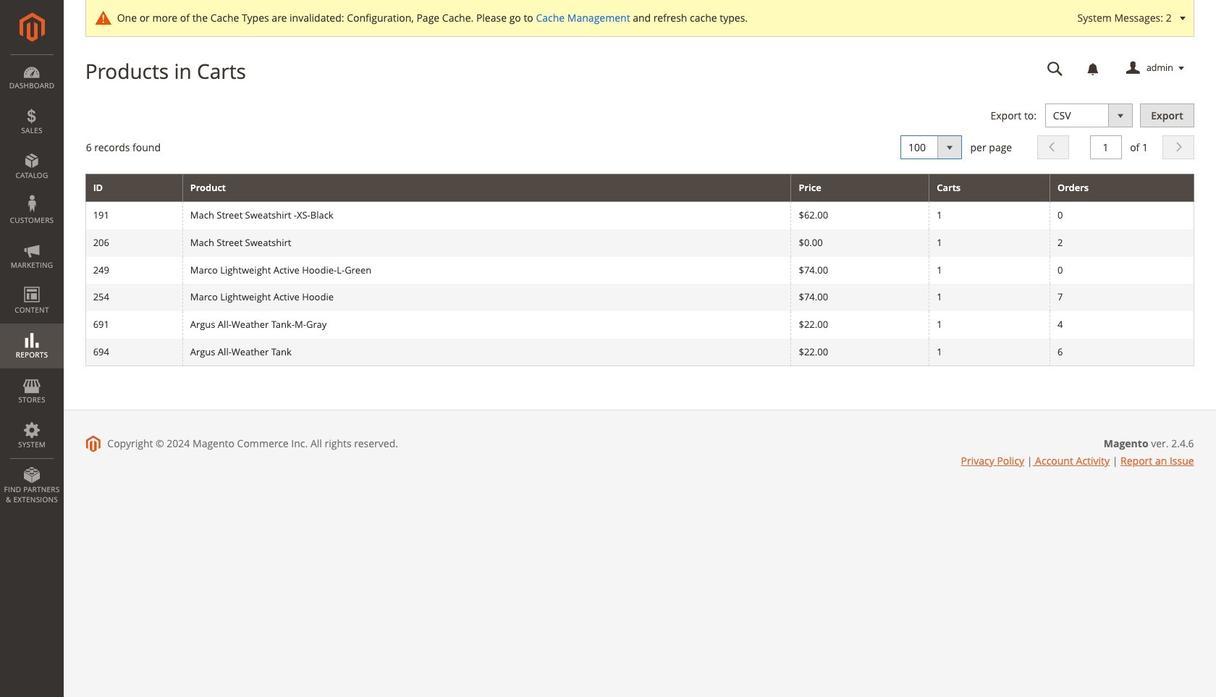 Task type: locate. For each thing, give the bounding box(es) containing it.
magento admin panel image
[[19, 12, 45, 42]]

None text field
[[1037, 56, 1073, 81], [1090, 135, 1122, 159], [1037, 56, 1073, 81], [1090, 135, 1122, 159]]

menu bar
[[0, 54, 64, 512]]



